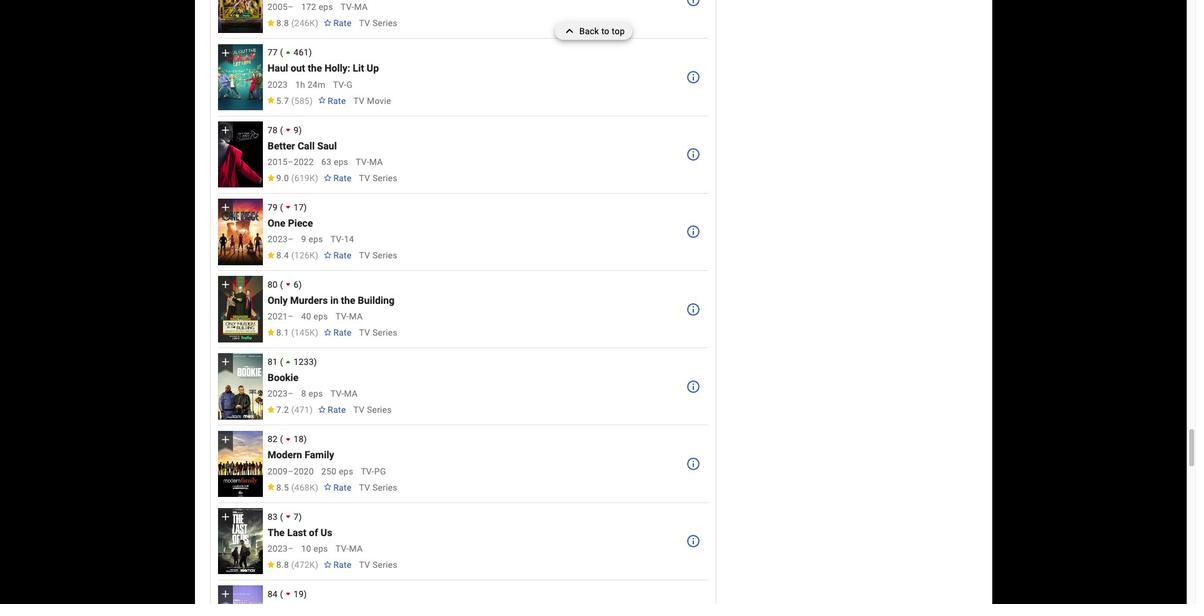 Task type: locate. For each thing, give the bounding box(es) containing it.
0 vertical spatial arrow drop down image
[[282, 124, 295, 137]]

imdb rating: 8.8 element
[[267, 18, 319, 28], [267, 560, 319, 570]]

bookie (2023) image
[[218, 354, 263, 420]]

see more information about haul out the holly: lit up image
[[686, 70, 701, 85]]

tv up lit
[[359, 18, 370, 28]]

star inline image left 8.5 in the bottom of the page
[[267, 484, 275, 491]]

1 arrow drop down image from the top
[[282, 124, 295, 137]]

82
[[268, 435, 278, 445]]

arrow drop down image right 79
[[282, 201, 295, 214]]

tv- right 10 eps
[[336, 544, 349, 554]]

arrow drop down image for better
[[282, 124, 295, 137]]

star inline image for only murders in the building
[[267, 329, 275, 336]]

1 2023– from the top
[[268, 234, 294, 244]]

rate button right 471
[[313, 399, 351, 422]]

rate button right 585
[[313, 90, 351, 112]]

only murders in the building
[[268, 295, 395, 307]]

arrow drop down image
[[282, 278, 295, 291], [282, 433, 295, 446], [282, 511, 295, 524], [282, 588, 295, 601]]

eps for modern family
[[339, 467, 354, 477]]

group for only murders in the building
[[218, 276, 263, 343]]

group left 78
[[218, 122, 263, 188]]

( inside ranking 79 element
[[280, 202, 283, 212]]

9 eps
[[301, 234, 323, 244]]

2 star inline image from the top
[[267, 252, 275, 259]]

0 vertical spatial imdb rating: 8.8 element
[[267, 18, 319, 28]]

modern family
[[268, 450, 334, 462]]

group left 2023
[[218, 44, 263, 111]]

2023– down the
[[268, 544, 294, 554]]

3 arrow drop down image from the top
[[282, 511, 295, 524]]

0 vertical spatial 8.8
[[277, 18, 289, 28]]

1 vertical spatial imdb rating: 8.8 element
[[267, 560, 319, 570]]

471
[[295, 405, 310, 415]]

250 eps
[[322, 467, 354, 477]]

star inline image
[[267, 97, 275, 104], [267, 174, 275, 181], [267, 407, 275, 414], [267, 561, 275, 568]]

group left 82
[[218, 431, 263, 498]]

77 (
[[268, 48, 283, 58]]

lit
[[353, 63, 364, 74]]

add image
[[219, 124, 232, 136], [219, 279, 232, 291], [219, 356, 232, 369], [219, 434, 232, 446], [219, 511, 232, 524], [219, 589, 232, 601]]

eps right 10
[[314, 544, 328, 554]]

star border inline image
[[324, 174, 332, 181], [324, 252, 332, 259], [324, 329, 332, 336], [324, 484, 332, 491]]

arrow drop down image right '83'
[[282, 511, 295, 524]]

group left 84
[[218, 586, 263, 605]]

( inside ranking 84 element
[[280, 590, 283, 600]]

2023– for one piece
[[268, 234, 294, 244]]

( right 84
[[280, 590, 283, 600]]

1 star border inline image from the top
[[324, 174, 332, 181]]

eps for only murders in the building
[[314, 312, 328, 322]]

)
[[315, 18, 319, 28], [309, 48, 312, 58], [310, 96, 313, 106], [299, 125, 302, 135], [315, 173, 319, 183], [304, 202, 307, 212], [315, 251, 319, 261], [299, 280, 302, 290], [315, 328, 319, 338], [314, 357, 317, 367], [310, 405, 313, 415], [304, 435, 307, 445], [315, 483, 319, 493], [299, 512, 302, 522], [315, 560, 319, 570], [304, 590, 307, 600]]

eps for bookie
[[309, 389, 323, 399]]

ranking 84 element
[[268, 588, 679, 601]]

star inline image left the 8.8 ( 472k )
[[267, 561, 275, 568]]

add image for haul
[[219, 47, 232, 59]]

call
[[298, 140, 315, 152]]

eps right 250
[[339, 467, 354, 477]]

add image left 82
[[219, 434, 232, 446]]

1 vertical spatial 8.8
[[277, 560, 289, 570]]

series for only murders in the building
[[373, 328, 398, 338]]

imdb rating: 9.0 element
[[267, 173, 319, 183]]

imdb rating: 8.8 element down 2005–
[[267, 18, 319, 28]]

arrow drop down image
[[282, 124, 295, 137], [282, 201, 295, 214]]

1h
[[295, 80, 305, 90]]

rate right 471
[[328, 405, 346, 415]]

only murders in the building link
[[268, 295, 395, 307]]

group
[[218, 44, 263, 111], [218, 122, 263, 188], [218, 199, 263, 265], [218, 276, 263, 343], [218, 354, 263, 420], [218, 431, 263, 498], [218, 509, 263, 575], [218, 586, 263, 605]]

tv down building
[[359, 328, 370, 338]]

group left the
[[218, 509, 263, 575]]

star border inline image down 10 eps
[[324, 561, 332, 568]]

haul
[[268, 63, 288, 74]]

9 up '126k'
[[301, 234, 306, 244]]

1233
[[294, 357, 314, 367]]

9 inside ranking 78 element
[[294, 125, 299, 135]]

8.8 ( 472k )
[[277, 560, 319, 570]]

ma right 8 eps
[[344, 389, 358, 399]]

one
[[268, 217, 286, 229]]

eps right 63
[[334, 157, 348, 167]]

rate button right 468k
[[319, 477, 357, 499]]

rate button for one piece
[[319, 244, 357, 267]]

tv-14
[[331, 234, 354, 244]]

1 arrow drop down image from the top
[[282, 278, 295, 291]]

ma right 10 eps
[[349, 544, 363, 554]]

star inline image inside imdb rating: 8.5 element
[[267, 484, 275, 491]]

9
[[294, 125, 299, 135], [301, 234, 306, 244]]

star inline image inside imdb rating: 8.1 "element"
[[267, 329, 275, 336]]

84 (
[[268, 590, 283, 600]]

84
[[268, 590, 278, 600]]

piece
[[288, 217, 313, 229]]

rate button for the last of us
[[319, 554, 357, 576]]

imdb rating: 8.1 element
[[267, 328, 319, 338]]

ma right 63 eps
[[370, 157, 383, 167]]

moved down 7 in ranking element
[[282, 511, 299, 524]]

2 arrow drop down image from the top
[[282, 433, 295, 446]]

( right 9.0
[[291, 173, 295, 183]]

0 vertical spatial the
[[308, 63, 322, 74]]

1 group from the top
[[218, 44, 263, 111]]

tv-pg
[[361, 467, 386, 477]]

3 star inline image from the top
[[267, 407, 275, 414]]

see more information about modern family image
[[686, 457, 701, 472]]

tv-ma for bookie
[[331, 389, 358, 399]]

add image left 79
[[219, 201, 232, 214]]

arrow drop up image
[[282, 46, 295, 59]]

) inside ranking 82 element
[[304, 435, 307, 445]]

rate button right 619k
[[319, 167, 357, 189]]

2 add image from the top
[[219, 279, 232, 291]]

ma
[[354, 2, 368, 12], [370, 157, 383, 167], [349, 312, 363, 322], [344, 389, 358, 399], [349, 544, 363, 554]]

last
[[287, 527, 307, 539]]

tv up building
[[359, 251, 370, 261]]

2 star border inline image from the top
[[324, 252, 332, 259]]

star border inline image down 250
[[324, 484, 332, 491]]

1 star inline image from the top
[[267, 19, 275, 26]]

steve martin, martin short, and selena gomez in only murders in the building (2021) image
[[218, 276, 263, 343]]

1 vertical spatial 9
[[301, 234, 306, 244]]

1 horizontal spatial 9
[[301, 234, 306, 244]]

1 vertical spatial add image
[[219, 201, 232, 214]]

( for 83 (
[[280, 512, 283, 522]]

4 star inline image from the top
[[267, 561, 275, 568]]

lacey chabert and wes brown in haul out the holly: lit up (2023) image
[[218, 44, 263, 110]]

star inline image left 8.1
[[267, 329, 275, 336]]

14
[[344, 234, 354, 244]]

star inline image left "5.7"
[[267, 97, 275, 104]]

( right 82
[[280, 435, 283, 445]]

( inside ranking 83 element
[[280, 512, 283, 522]]

1h 24m
[[295, 80, 326, 90]]

back to top
[[580, 26, 625, 36]]

( right 80
[[280, 280, 283, 290]]

40 eps
[[301, 312, 328, 322]]

1 8.8 from the top
[[277, 18, 289, 28]]

add image for one
[[219, 201, 232, 214]]

scavengers reign (2023) image
[[218, 586, 263, 605]]

tv-ma right 63 eps
[[356, 157, 383, 167]]

rate button for haul out the holly: lit up
[[313, 90, 351, 112]]

series
[[373, 18, 398, 28], [373, 173, 398, 183], [373, 251, 398, 261], [373, 328, 398, 338], [367, 405, 392, 415], [373, 483, 398, 493], [373, 560, 398, 570]]

9 up better call saul
[[294, 125, 299, 135]]

rate down tv-g
[[328, 96, 346, 106]]

bookie link
[[268, 372, 299, 384]]

building
[[358, 295, 395, 307]]

add image left 80
[[219, 279, 232, 291]]

( right 81
[[280, 357, 283, 367]]

tv right 619k
[[359, 173, 370, 183]]

40
[[301, 312, 311, 322]]

tv-ma right 8 eps
[[331, 389, 358, 399]]

imdb rating: 8.8 element down 10
[[267, 560, 319, 570]]

star inline image inside imdb rating: 9.0 element
[[267, 174, 275, 181]]

4 add image from the top
[[219, 434, 232, 446]]

tv-ma down in
[[336, 312, 363, 322]]

arrow drop down image right 80
[[282, 278, 295, 291]]

( inside ranking 80 element
[[280, 280, 283, 290]]

3 star inline image from the top
[[267, 329, 275, 336]]

1 vertical spatial arrow drop down image
[[282, 201, 295, 214]]

arrow drop down image right 84
[[282, 588, 295, 601]]

star border inline image down tv-14
[[324, 252, 332, 259]]

haul out the holly: lit up
[[268, 63, 379, 74]]

ma for only murders in the building
[[349, 312, 363, 322]]

tv-ma for the last of us
[[336, 544, 363, 554]]

2 star inline image from the top
[[267, 174, 275, 181]]

top
[[612, 26, 625, 36]]

( up the moved down 19 in ranking element
[[291, 560, 295, 570]]

6 group from the top
[[218, 431, 263, 498]]

( for 8.8 ( 472k )
[[291, 560, 295, 570]]

18
[[294, 435, 304, 445]]

ma down building
[[349, 312, 363, 322]]

1 star inline image from the top
[[267, 97, 275, 104]]

9 for 9 eps
[[301, 234, 306, 244]]

tv right 471
[[354, 405, 365, 415]]

rate for modern family
[[334, 483, 352, 493]]

8.8 ( 246k )
[[277, 18, 319, 28]]

tv- right 63 eps
[[356, 157, 370, 167]]

tv- for one piece
[[331, 234, 344, 244]]

tv- for better call saul
[[356, 157, 370, 167]]

rate button right '126k'
[[319, 244, 357, 267]]

series for modern family
[[373, 483, 398, 493]]

eps for one piece
[[309, 234, 323, 244]]

0 horizontal spatial 9
[[294, 125, 299, 135]]

series for better call saul
[[373, 173, 398, 183]]

arrow drop down image for only
[[282, 278, 295, 291]]

5 group from the top
[[218, 354, 263, 420]]

ma for bookie
[[344, 389, 358, 399]]

tv-ma
[[341, 2, 368, 12], [356, 157, 383, 167], [336, 312, 363, 322], [331, 389, 358, 399], [336, 544, 363, 554]]

( for 79 (
[[280, 202, 283, 212]]

eps right 40
[[314, 312, 328, 322]]

4 star border inline image from the top
[[324, 484, 332, 491]]

( inside ranking 82 element
[[280, 435, 283, 445]]

ma for the last of us
[[349, 544, 363, 554]]

78
[[268, 125, 278, 135]]

1 vertical spatial the
[[341, 295, 356, 307]]

1 vertical spatial 2023–
[[268, 389, 294, 399]]

3 group from the top
[[218, 199, 263, 265]]

star inline image inside "imdb rating: 7.2" element
[[267, 407, 275, 414]]

2 arrow drop down image from the top
[[282, 201, 295, 214]]

(
[[291, 18, 295, 28], [280, 48, 283, 58], [291, 96, 295, 106], [280, 125, 283, 135], [291, 173, 295, 183], [280, 202, 283, 212], [291, 251, 295, 261], [280, 280, 283, 290], [291, 328, 295, 338], [280, 357, 283, 367], [291, 405, 295, 415], [280, 435, 283, 445], [291, 483, 295, 493], [280, 512, 283, 522], [291, 560, 295, 570], [280, 590, 283, 600]]

0 vertical spatial add image
[[219, 47, 232, 59]]

( right 78
[[280, 125, 283, 135]]

rate button down in
[[319, 322, 357, 344]]

series for bookie
[[367, 405, 392, 415]]

modern
[[268, 450, 302, 462]]

8.8 down 2005–
[[277, 18, 289, 28]]

8.5
[[277, 483, 289, 493]]

star border inline image for bookie
[[318, 407, 327, 414]]

moved down 19 in ranking element
[[282, 588, 304, 601]]

tv right 472k
[[359, 560, 370, 570]]

8 group from the top
[[218, 586, 263, 605]]

rate down 63 eps
[[334, 173, 352, 183]]

2 vertical spatial 2023–
[[268, 544, 294, 554]]

6 add image from the top
[[219, 589, 232, 601]]

5.7 ( 585 )
[[277, 96, 313, 106]]

2015–2022
[[268, 157, 314, 167]]

( right 7.2
[[291, 405, 295, 415]]

star inline image for one piece
[[267, 252, 275, 259]]

( inside "ranking 81" element
[[280, 357, 283, 367]]

9.0
[[277, 173, 289, 183]]

tv- down holly:
[[333, 80, 347, 90]]

3 add image from the top
[[219, 356, 232, 369]]

8 eps
[[301, 389, 323, 399]]

tv- for haul out the holly: lit up
[[333, 80, 347, 90]]

1 add image from the top
[[219, 124, 232, 136]]

tv for modern family
[[359, 483, 370, 493]]

star inline image for the last of us
[[267, 561, 275, 568]]

saul
[[317, 140, 337, 152]]

rate down in
[[334, 328, 352, 338]]

ma for better call saul
[[370, 157, 383, 167]]

2 add image from the top
[[219, 201, 232, 214]]

star border inline image down 40 eps
[[324, 329, 332, 336]]

star inline image inside imdb rating: 8.8 element
[[267, 19, 275, 26]]

arrow drop down image right 82
[[282, 433, 295, 446]]

( down 2005–
[[291, 18, 295, 28]]

( inside ranking 78 element
[[280, 125, 283, 135]]

series for one piece
[[373, 251, 398, 261]]

2021–
[[268, 312, 294, 322]]

472k
[[295, 560, 315, 570]]

tv series
[[359, 18, 398, 28], [359, 173, 398, 183], [359, 251, 398, 261], [359, 328, 398, 338], [354, 405, 392, 415], [359, 483, 398, 493], [359, 560, 398, 570]]

imdb rating: 5.7 element
[[267, 96, 313, 106]]

arrow drop down image right 78
[[282, 124, 295, 137]]

17
[[294, 202, 304, 212]]

star border inline image down 63
[[324, 174, 332, 181]]

1 add image from the top
[[219, 47, 232, 59]]

( right 79
[[280, 202, 283, 212]]

tv- right 9 eps
[[331, 234, 344, 244]]

rate down 250 eps
[[334, 483, 352, 493]]

( right 8.4
[[291, 251, 295, 261]]

5 add image from the top
[[219, 511, 232, 524]]

2023– up 8.4
[[268, 234, 294, 244]]

rate for bookie
[[328, 405, 346, 415]]

2023– for the last of us
[[268, 544, 294, 554]]

2023–
[[268, 234, 294, 244], [268, 389, 294, 399], [268, 544, 294, 554]]

murders
[[290, 295, 328, 307]]

star inline image left 7.2
[[267, 407, 275, 414]]

8.8 for 8.8 ( 246k )
[[277, 18, 289, 28]]

rate
[[334, 18, 352, 28], [328, 96, 346, 106], [334, 173, 352, 183], [334, 251, 352, 261], [334, 328, 352, 338], [328, 405, 346, 415], [334, 483, 352, 493], [334, 560, 352, 570]]

the
[[308, 63, 322, 74], [341, 295, 356, 307]]

rate button
[[319, 12, 357, 35], [313, 90, 351, 112], [319, 167, 357, 189], [319, 244, 357, 267], [319, 322, 357, 344], [313, 399, 351, 422], [319, 477, 357, 499], [319, 554, 357, 576]]

) inside ranking 80 element
[[299, 280, 302, 290]]

rate button for only murders in the building
[[319, 322, 357, 344]]

) inside ranking 83 element
[[299, 512, 302, 522]]

imdb rating: 8.4 element
[[267, 251, 319, 261]]

tv- right 250 eps
[[361, 467, 375, 477]]

4 group from the top
[[218, 276, 263, 343]]

2005–
[[268, 2, 294, 12]]

add image
[[219, 47, 232, 59], [219, 201, 232, 214]]

tv series for the last of us
[[359, 560, 398, 570]]

( for 78 (
[[280, 125, 283, 135]]

see more information about it's always sunny in philadelphia image
[[686, 0, 701, 7]]

tv- for bookie
[[331, 389, 344, 399]]

63
[[322, 157, 332, 167]]

tv- right 8 eps
[[331, 389, 344, 399]]

( for 7.2 ( 471 )
[[291, 405, 295, 415]]

out
[[291, 63, 305, 74]]

19
[[294, 590, 304, 600]]

3 2023– from the top
[[268, 544, 294, 554]]

0 vertical spatial 2023–
[[268, 234, 294, 244]]

78 (
[[268, 125, 283, 135]]

ranking 81 element
[[268, 356, 679, 369]]

3 star border inline image from the top
[[324, 329, 332, 336]]

tv series for bookie
[[354, 405, 392, 415]]

4 star inline image from the top
[[267, 484, 275, 491]]

star border inline image
[[324, 19, 332, 26], [318, 97, 327, 104], [318, 407, 327, 414], [324, 561, 332, 568]]

0 vertical spatial 9
[[294, 125, 299, 135]]

bob odenkirk in better call saul (2015) image
[[218, 122, 263, 188]]

add image down danny devito, charlie day, rob mcelhenney, kaitlin olson, and glenn howerton in it's always sunny in philadelphia (2005) image
[[219, 47, 232, 59]]

arrow drop up image
[[282, 356, 295, 369]]

add image for bookie
[[219, 356, 232, 369]]

tv- for the last of us
[[336, 544, 349, 554]]

mackenyu, emily rudd, and iñaki godoy in one piece (2023) image
[[218, 199, 263, 265]]

2 2023– from the top
[[268, 389, 294, 399]]

8.8
[[277, 18, 289, 28], [277, 560, 289, 570]]

( inside ranking 77 element
[[280, 48, 283, 58]]

tv left movie
[[354, 96, 365, 106]]

( right 8.5 in the bottom of the page
[[291, 483, 295, 493]]

7 group from the top
[[218, 509, 263, 575]]

81
[[268, 357, 278, 367]]

star inline image left 9.0
[[267, 174, 275, 181]]

tv- down in
[[336, 312, 349, 322]]

2023– down bookie 'link'
[[268, 389, 294, 399]]

ma right 172 eps
[[354, 2, 368, 12]]

rate for haul out the holly: lit up
[[328, 96, 346, 106]]

star inline image
[[267, 19, 275, 26], [267, 252, 275, 259], [267, 329, 275, 336], [267, 484, 275, 491]]

rate for the last of us
[[334, 560, 352, 570]]

( for 8.4 ( 126k )
[[291, 251, 295, 261]]

star inline image inside imdb rating: 8.4 element
[[267, 252, 275, 259]]

moved down 18 in ranking element
[[282, 433, 304, 446]]

add image left 84
[[219, 589, 232, 601]]

imdb rating: 7.2 element
[[267, 405, 313, 415]]

see more information about better call saul image
[[686, 147, 701, 162]]

expand less image
[[562, 22, 580, 40]]

tv-
[[341, 2, 354, 12], [333, 80, 347, 90], [356, 157, 370, 167], [331, 234, 344, 244], [336, 312, 349, 322], [331, 389, 344, 399], [361, 467, 375, 477], [336, 544, 349, 554]]

group left only
[[218, 276, 263, 343]]

tv-ma for better call saul
[[356, 157, 383, 167]]

( for 82 (
[[280, 435, 283, 445]]

eps
[[319, 2, 333, 12], [334, 157, 348, 167], [309, 234, 323, 244], [314, 312, 328, 322], [309, 389, 323, 399], [339, 467, 354, 477], [314, 544, 328, 554]]

add image left 78
[[219, 124, 232, 136]]

haul out the holly: lit up link
[[268, 63, 379, 75]]

arrow drop down image for modern
[[282, 433, 295, 446]]

star inline image left 8.4
[[267, 252, 275, 259]]

eps right 172
[[319, 2, 333, 12]]

eps right the 8
[[309, 389, 323, 399]]

( for 8.5 ( 468k )
[[291, 483, 295, 493]]

star inline image inside imdb rating: 5.7 element
[[267, 97, 275, 104]]

in
[[330, 295, 339, 307]]

2 8.8 from the top
[[277, 560, 289, 570]]

6
[[294, 280, 299, 290]]

rate down tv-14
[[334, 251, 352, 261]]

2 group from the top
[[218, 122, 263, 188]]

rate right 472k
[[334, 560, 352, 570]]

tv for better call saul
[[359, 173, 370, 183]]

star border inline image down "24m"
[[318, 97, 327, 104]]

group for the last of us
[[218, 509, 263, 575]]

group left one
[[218, 199, 263, 265]]

the up "24m"
[[308, 63, 322, 74]]

star border inline image down 8 eps
[[318, 407, 327, 414]]

moved down 6 in ranking element
[[282, 278, 299, 291]]



Task type: vqa. For each thing, say whether or not it's contained in the screenshot.


Task type: describe. For each thing, give the bounding box(es) containing it.
tv- for only murders in the building
[[336, 312, 349, 322]]

( for 80 (
[[280, 280, 283, 290]]

tv-ma for only murders in the building
[[336, 312, 363, 322]]

star border inline image for the last of us
[[324, 561, 332, 568]]

rate button for bookie
[[313, 399, 351, 422]]

modern family link
[[268, 450, 334, 462]]

one piece
[[268, 217, 313, 229]]

8.1 ( 145k )
[[277, 328, 319, 338]]

ranking 79 element
[[268, 201, 679, 214]]

10 eps
[[301, 544, 328, 554]]

add image for modern family
[[219, 434, 232, 446]]

1 horizontal spatial the
[[341, 295, 356, 307]]

ranking 77 element
[[268, 46, 679, 59]]

) inside ranking 84 element
[[304, 590, 307, 600]]

rate for one piece
[[334, 251, 352, 261]]

tv for bookie
[[354, 405, 365, 415]]

moved up 461 in ranking element
[[282, 46, 309, 59]]

tv series for one piece
[[359, 251, 398, 261]]

one piece link
[[268, 217, 313, 229]]

172 eps
[[301, 2, 333, 12]]

1 imdb rating: 8.8 element from the top
[[267, 18, 319, 28]]

group for modern family
[[218, 431, 263, 498]]

group for better call saul
[[218, 122, 263, 188]]

moved up 1233 in ranking element
[[282, 356, 314, 369]]

imdb rating: 8.5 element
[[267, 483, 319, 493]]

holly:
[[325, 63, 351, 74]]

back to top button
[[555, 22, 633, 40]]

tv-g
[[333, 80, 353, 90]]

tv series for modern family
[[359, 483, 398, 493]]

tv- for modern family
[[361, 467, 375, 477]]

ranking 80 element
[[268, 278, 679, 291]]

rate button for better call saul
[[319, 167, 357, 189]]

better call saul
[[268, 140, 337, 152]]

172
[[301, 2, 317, 12]]

82 (
[[268, 435, 283, 445]]

tv- right 172 eps
[[341, 2, 354, 12]]

79
[[268, 202, 278, 212]]

80
[[268, 280, 278, 290]]

0 horizontal spatial the
[[308, 63, 322, 74]]

) inside ranking 77 element
[[309, 48, 312, 58]]

sofía vergara, julie bowen, ty burrell, jesse tyler ferguson, sarah hyland, ed o'neill, eric stonestreet, beatrice the dog, ariel winter, nolan gould, rico rodriguez, reid ewing, aubrey anderson-emmons, and jeremy maguire in modern family (2009) image
[[218, 431, 263, 498]]

arrow drop down image for the
[[282, 511, 295, 524]]

eps for the last of us
[[314, 544, 328, 554]]

rate for better call saul
[[334, 173, 352, 183]]

tv for the last of us
[[359, 560, 370, 570]]

family
[[305, 450, 334, 462]]

add image for the last of us
[[219, 511, 232, 524]]

4 arrow drop down image from the top
[[282, 588, 295, 601]]

star border inline image for haul out the holly: lit up
[[318, 97, 327, 104]]

star inline image for better call saul
[[267, 174, 275, 181]]

246k
[[295, 18, 315, 28]]

add image for better call saul
[[219, 124, 232, 136]]

ranking 83 element
[[268, 511, 679, 524]]

9.0 ( 619k )
[[277, 173, 319, 183]]

star inline image for modern family
[[267, 484, 275, 491]]

star border inline image for call
[[324, 174, 332, 181]]

80 (
[[268, 280, 283, 290]]

tv-ma right 172 eps
[[341, 2, 368, 12]]

83 (
[[268, 512, 283, 522]]

ranking 78 element
[[268, 124, 679, 137]]

tv for haul out the holly: lit up
[[354, 96, 365, 106]]

group for bookie
[[218, 354, 263, 420]]

7.2 ( 471 )
[[277, 405, 313, 415]]

moved down 9 in ranking element
[[282, 124, 299, 137]]

see more information about bookie image
[[686, 380, 701, 394]]

tv for only murders in the building
[[359, 328, 370, 338]]

( for 77 (
[[280, 48, 283, 58]]

tv series for only murders in the building
[[359, 328, 398, 338]]

9 for 9
[[294, 125, 299, 135]]

star border inline image for family
[[324, 484, 332, 491]]

2023
[[268, 80, 288, 90]]

7.2
[[277, 405, 289, 415]]

rate button for modern family
[[319, 477, 357, 499]]

tv movie
[[354, 96, 391, 106]]

add image for only murders in the building
[[219, 279, 232, 291]]

pedro pascal and bella ramsey in the last of us (2023) image
[[218, 509, 263, 575]]

) inside ranking 78 element
[[299, 125, 302, 135]]

the last of us link
[[268, 527, 333, 539]]

rate button right 246k
[[319, 12, 357, 35]]

81 (
[[268, 357, 283, 367]]

star border inline image down 172 eps
[[324, 19, 332, 26]]

rate for only murders in the building
[[334, 328, 352, 338]]

better
[[268, 140, 295, 152]]

us
[[321, 527, 333, 539]]

series for the last of us
[[373, 560, 398, 570]]

2023– for bookie
[[268, 389, 294, 399]]

24m
[[308, 80, 326, 90]]

see more information about one piece image
[[686, 225, 701, 240]]

( for 81 (
[[280, 357, 283, 367]]

eps for better call saul
[[334, 157, 348, 167]]

7
[[294, 512, 299, 522]]

250
[[322, 467, 337, 477]]

the
[[268, 527, 285, 539]]

145k
[[295, 328, 315, 338]]

the last of us
[[268, 527, 333, 539]]

2009–2020
[[268, 467, 314, 477]]

group for one piece
[[218, 199, 263, 265]]

126k
[[295, 251, 315, 261]]

moved down 17 in ranking element
[[282, 201, 304, 214]]

see more information about only murders in the building image
[[686, 302, 701, 317]]

8
[[301, 389, 306, 399]]

63 eps
[[322, 157, 348, 167]]

g
[[347, 80, 353, 90]]

( for 5.7 ( 585 )
[[291, 96, 295, 106]]

5.7
[[277, 96, 289, 106]]

pg
[[375, 467, 386, 477]]

468k
[[295, 483, 315, 493]]

8.5 ( 468k )
[[277, 483, 319, 493]]

bookie
[[268, 372, 299, 384]]

585
[[295, 96, 310, 106]]

83
[[268, 512, 278, 522]]

tv series for better call saul
[[359, 173, 398, 183]]

77
[[268, 48, 278, 58]]

8.4
[[277, 251, 289, 261]]

) inside ranking 79 element
[[304, 202, 307, 212]]

619k
[[295, 173, 315, 183]]

movie
[[367, 96, 391, 106]]

8.4 ( 126k )
[[277, 251, 319, 261]]

( for 8.1 ( 145k )
[[291, 328, 295, 338]]

danny devito, charlie day, rob mcelhenney, kaitlin olson, and glenn howerton in it's always sunny in philadelphia (2005) image
[[218, 0, 263, 33]]

see more information about the last of us image
[[686, 534, 701, 549]]

to
[[602, 26, 610, 36]]

up
[[367, 63, 379, 74]]

group for haul out the holly: lit up
[[218, 44, 263, 111]]

) inside "ranking 81" element
[[314, 357, 317, 367]]

star inline image for bookie
[[267, 407, 275, 414]]

8.1
[[277, 328, 289, 338]]

10
[[301, 544, 311, 554]]

ranking 82 element
[[268, 433, 679, 446]]

star inline image for haul out the holly: lit up
[[267, 97, 275, 104]]

better call saul link
[[268, 140, 337, 152]]

tv for one piece
[[359, 251, 370, 261]]

79 (
[[268, 202, 283, 212]]

( for 9.0 ( 619k )
[[291, 173, 295, 183]]

star border inline image for murders
[[324, 329, 332, 336]]

8.8 for 8.8 ( 472k )
[[277, 560, 289, 570]]

461
[[294, 48, 309, 58]]

rate right 246k
[[334, 18, 352, 28]]

2 imdb rating: 8.8 element from the top
[[267, 560, 319, 570]]

arrow drop down image for one
[[282, 201, 295, 214]]

( for 8.8 ( 246k )
[[291, 18, 295, 28]]

of
[[309, 527, 318, 539]]

( for 84 (
[[280, 590, 283, 600]]



